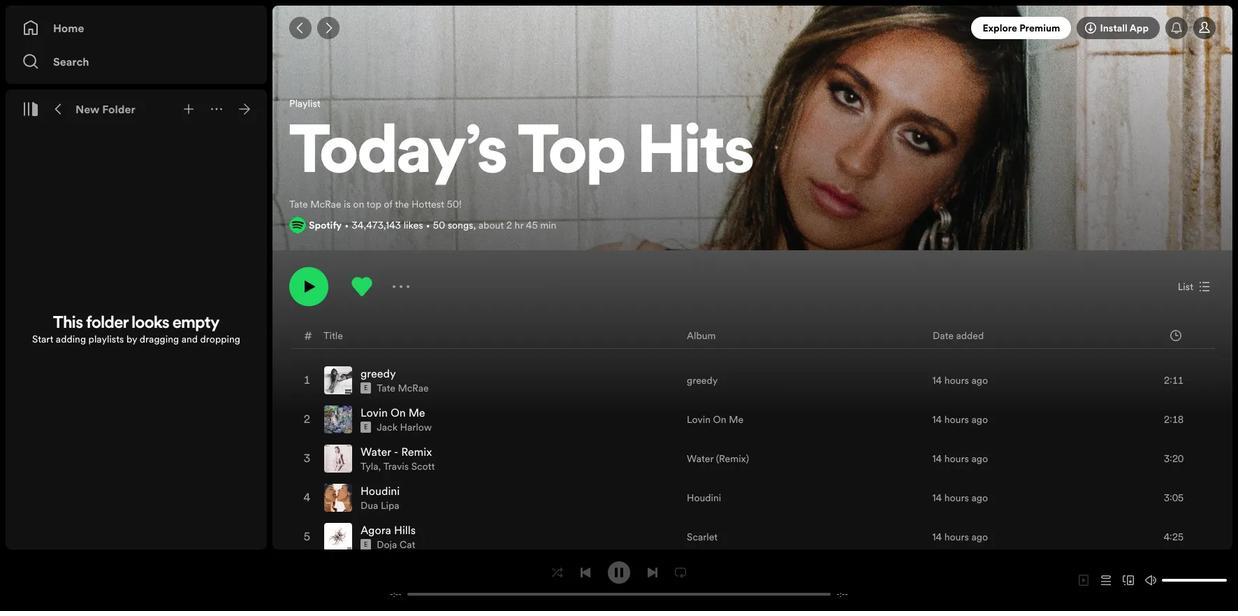 Task type: locate. For each thing, give the bounding box(es) containing it.
1 e from the top
[[364, 384, 368, 392]]

explore premium button
[[972, 17, 1072, 39]]

lovin for lovin on me e
[[361, 405, 388, 420]]

4 14 hours ago from the top
[[933, 491, 989, 505]]

title
[[324, 329, 343, 343]]

0 horizontal spatial greedy link
[[361, 365, 396, 381]]

hottest
[[412, 197, 445, 211]]

me inside lovin on me e
[[409, 405, 426, 420]]

added
[[957, 329, 985, 343]]

greedy cell
[[324, 361, 435, 399]]

0 vertical spatial tate
[[289, 197, 308, 211]]

0 horizontal spatial -:--
[[390, 589, 402, 600]]

3 explicit element from the top
[[361, 539, 371, 550]]

ago for hills
[[972, 530, 989, 544]]

greedy for greedy e
[[361, 365, 396, 381]]

14 hours ago
[[933, 373, 989, 387], [933, 412, 989, 426], [933, 451, 989, 465], [933, 491, 989, 505], [933, 530, 989, 544]]

1 horizontal spatial on
[[714, 412, 727, 426]]

folder
[[86, 315, 129, 332]]

0 vertical spatial mcrae
[[311, 197, 342, 211]]

mcrae right the "greedy e"
[[398, 381, 429, 395]]

dropping
[[200, 332, 240, 346]]

install app link
[[1078, 17, 1161, 39]]

0 vertical spatial e
[[364, 384, 368, 392]]

1 14 hours ago from the top
[[933, 373, 989, 387]]

houdini inside cell
[[361, 483, 400, 498]]

45
[[526, 218, 538, 232]]

doja cat
[[377, 537, 416, 551]]

water
[[361, 444, 391, 459], [687, 451, 714, 465]]

explore
[[983, 21, 1018, 35]]

0 horizontal spatial houdini
[[361, 483, 400, 498]]

lovin inside lovin on me e
[[361, 405, 388, 420]]

2 explicit element from the top
[[361, 421, 371, 433]]

harlow
[[400, 420, 432, 434]]

agora hills cell
[[324, 518, 422, 556]]

agora
[[361, 522, 391, 537]]

2 :- from the left
[[840, 589, 845, 600]]

, left travis
[[379, 459, 381, 473]]

explicit element inside lovin on me 'cell'
[[361, 421, 371, 433]]

1 vertical spatial ,
[[379, 459, 381, 473]]

1 horizontal spatial houdini
[[687, 491, 722, 505]]

3 e from the top
[[364, 540, 368, 549]]

lovin up water (remix) link
[[687, 412, 711, 426]]

2 e from the top
[[364, 423, 368, 431]]

1 horizontal spatial :-
[[840, 589, 845, 600]]

3 14 hours ago from the top
[[933, 451, 989, 465]]

4 14 from the top
[[933, 491, 943, 505]]

greedy e
[[361, 365, 396, 392]]

spotify image
[[289, 216, 306, 233]]

top
[[518, 122, 626, 189]]

0 horizontal spatial on
[[391, 405, 406, 420]]

about
[[479, 218, 504, 232]]

e up lovin on me 'cell'
[[364, 384, 368, 392]]

looks
[[132, 315, 170, 332]]

1 14 from the top
[[933, 373, 943, 387]]

1 horizontal spatial mcrae
[[398, 381, 429, 395]]

hours for e
[[945, 373, 970, 387]]

-:--
[[390, 589, 402, 600], [837, 589, 849, 600]]

me
[[409, 405, 426, 420], [729, 412, 744, 426]]

explicit element inside the agora hills cell
[[361, 539, 371, 550]]

0 horizontal spatial mcrae
[[311, 197, 342, 211]]

greedy
[[361, 365, 396, 381], [687, 373, 718, 387]]

14 for e
[[933, 373, 943, 387]]

1 vertical spatial e
[[364, 423, 368, 431]]

e left jack
[[364, 423, 368, 431]]

duration element
[[1171, 330, 1182, 341]]

ago
[[972, 373, 989, 387], [972, 412, 989, 426], [972, 451, 989, 465], [972, 491, 989, 505], [972, 530, 989, 544]]

app
[[1130, 21, 1149, 35]]

14
[[933, 373, 943, 387], [933, 412, 943, 426], [933, 451, 943, 465], [933, 491, 943, 505], [933, 530, 943, 544]]

3 hours from the top
[[945, 451, 970, 465]]

player controls element
[[374, 561, 865, 600]]

5 ago from the top
[[972, 530, 989, 544]]

greedy inside cell
[[361, 365, 396, 381]]

2 hours from the top
[[945, 412, 970, 426]]

lovin on me
[[687, 412, 744, 426]]

e inside agora hills e
[[364, 540, 368, 549]]

lovin on me cell
[[324, 400, 438, 438]]

greedy link up lovin on me
[[687, 373, 718, 387]]

4 hours from the top
[[945, 491, 970, 505]]

14 hours ago for e
[[933, 373, 989, 387]]

,
[[474, 218, 476, 232], [379, 459, 381, 473]]

2 14 from the top
[[933, 412, 943, 426]]

1 explicit element from the top
[[361, 382, 371, 393]]

likes
[[404, 218, 423, 232]]

0 horizontal spatial water
[[361, 444, 391, 459]]

premium
[[1020, 21, 1061, 35]]

pause image
[[614, 567, 625, 578]]

tate
[[289, 197, 308, 211], [377, 381, 396, 395]]

ago for on
[[972, 412, 989, 426]]

hills
[[394, 522, 416, 537]]

2 vertical spatial e
[[364, 540, 368, 549]]

greedy link up lovin on me 'cell'
[[361, 365, 396, 381]]

tate mcrae is on top of the hottest 50!
[[289, 197, 462, 211]]

explore premium
[[983, 21, 1061, 35]]

1 horizontal spatial tate
[[377, 381, 396, 395]]

tate up lovin on me e
[[377, 381, 396, 395]]

water for -
[[361, 444, 391, 459]]

2 -:-- from the left
[[837, 589, 849, 600]]

explicit element for greedy
[[361, 382, 371, 393]]

lovin on me link
[[361, 405, 426, 420], [687, 412, 744, 426]]

new folder button
[[73, 98, 138, 120]]

hours
[[945, 373, 970, 387], [945, 412, 970, 426], [945, 451, 970, 465], [945, 491, 970, 505], [945, 530, 970, 544]]

doja cat link
[[377, 537, 416, 551]]

1 ago from the top
[[972, 373, 989, 387]]

1 horizontal spatial -:--
[[837, 589, 849, 600]]

1 vertical spatial explicit element
[[361, 421, 371, 433]]

me up (remix) in the right bottom of the page
[[729, 412, 744, 426]]

1 horizontal spatial ,
[[474, 218, 476, 232]]

0 horizontal spatial me
[[409, 405, 426, 420]]

search
[[53, 54, 89, 69]]

5 14 hours ago from the top
[[933, 530, 989, 544]]

hours for on
[[945, 412, 970, 426]]

-
[[394, 444, 399, 459], [390, 589, 394, 600], [399, 589, 402, 600], [837, 589, 840, 600], [845, 589, 849, 600]]

houdini
[[361, 483, 400, 498], [687, 491, 722, 505]]

main element
[[6, 6, 267, 550]]

greedy up lovin on me
[[687, 373, 718, 387]]

1 horizontal spatial greedy
[[687, 373, 718, 387]]

travis scott link
[[384, 459, 435, 473]]

0 horizontal spatial greedy
[[361, 365, 396, 381]]

by
[[127, 332, 137, 346]]

dua
[[361, 498, 379, 512]]

water - remix cell
[[324, 439, 441, 477]]

agora hills link
[[361, 522, 416, 537]]

lovin
[[361, 405, 388, 420], [687, 412, 711, 426]]

3:20
[[1165, 451, 1184, 465]]

water - remix link
[[361, 444, 432, 459]]

5 14 from the top
[[933, 530, 943, 544]]

2 vertical spatial explicit element
[[361, 539, 371, 550]]

greedy link inside cell
[[361, 365, 396, 381]]

explicit element inside greedy cell
[[361, 382, 371, 393]]

mcrae
[[311, 197, 342, 211], [398, 381, 429, 395]]

explicit element
[[361, 382, 371, 393], [361, 421, 371, 433], [361, 539, 371, 550]]

0 vertical spatial ,
[[474, 218, 476, 232]]

greedy link
[[361, 365, 396, 381], [687, 373, 718, 387]]

tate up spotify image on the top
[[289, 197, 308, 211]]

explicit element for agora hills
[[361, 539, 371, 550]]

1 horizontal spatial lovin on me link
[[687, 412, 744, 426]]

1 vertical spatial tate
[[377, 381, 396, 395]]

scarlet link
[[687, 530, 718, 544]]

hours for hills
[[945, 530, 970, 544]]

jack
[[377, 420, 398, 434]]

explicit element left jack
[[361, 421, 371, 433]]

empty
[[173, 315, 220, 332]]

14 hours ago for hills
[[933, 530, 989, 544]]

1 horizontal spatial me
[[729, 412, 744, 426]]

on for lovin on me e
[[391, 405, 406, 420]]

0 horizontal spatial ,
[[379, 459, 381, 473]]

spotify link
[[309, 218, 342, 232]]

water - remix tyla , travis scott
[[361, 444, 435, 473]]

go back image
[[295, 22, 306, 34]]

greedy up lovin on me 'cell'
[[361, 365, 396, 381]]

the
[[395, 197, 409, 211]]

agora hills e
[[361, 522, 416, 549]]

1 :- from the left
[[393, 589, 399, 600]]

water inside water - remix tyla , travis scott
[[361, 444, 391, 459]]

today's top hits grid
[[273, 323, 1233, 611]]

0 vertical spatial explicit element
[[361, 382, 371, 393]]

2:11
[[1165, 373, 1184, 387]]

4 ago from the top
[[972, 491, 989, 505]]

jack harlow
[[377, 420, 432, 434]]

List button
[[1173, 275, 1217, 298]]

, inside water - remix tyla , travis scott
[[379, 459, 381, 473]]

mcrae for tate mcrae
[[398, 381, 429, 395]]

me down tate mcrae link
[[409, 405, 426, 420]]

0 horizontal spatial :-
[[393, 589, 399, 600]]

1 hours from the top
[[945, 373, 970, 387]]

0 horizontal spatial lovin
[[361, 405, 388, 420]]

2 ago from the top
[[972, 412, 989, 426]]

install
[[1101, 21, 1128, 35]]

on inside lovin on me e
[[391, 405, 406, 420]]

1 horizontal spatial lovin
[[687, 412, 711, 426]]

water (remix) link
[[687, 451, 750, 465]]

is
[[344, 197, 351, 211]]

# row
[[290, 323, 1216, 349]]

new
[[76, 101, 100, 117]]

e inside lovin on me e
[[364, 423, 368, 431]]

mcrae inside greedy cell
[[398, 381, 429, 395]]

what's new image
[[1172, 22, 1183, 34]]

volume high image
[[1146, 575, 1157, 586]]

lovin for lovin on me
[[687, 412, 711, 426]]

e down agora
[[364, 540, 368, 549]]

lovin down greedy cell
[[361, 405, 388, 420]]

0 horizontal spatial tate
[[289, 197, 308, 211]]

go forward image
[[323, 22, 334, 34]]

1 vertical spatial mcrae
[[398, 381, 429, 395]]

jack harlow link
[[377, 420, 432, 434]]

enable shuffle image
[[552, 567, 564, 578]]

houdini cell
[[324, 479, 406, 516]]

1 horizontal spatial water
[[687, 451, 714, 465]]

explicit element down agora
[[361, 539, 371, 550]]

mcrae up spotify at top
[[311, 197, 342, 211]]

1 horizontal spatial houdini link
[[687, 491, 722, 505]]

0 horizontal spatial houdini link
[[361, 483, 400, 498]]

2 14 hours ago from the top
[[933, 412, 989, 426]]

5 hours from the top
[[945, 530, 970, 544]]

, left the about
[[474, 218, 476, 232]]

playlist
[[289, 97, 321, 111]]

explicit element up lovin on me 'cell'
[[361, 382, 371, 393]]

tate inside greedy cell
[[377, 381, 396, 395]]



Task type: vqa. For each thing, say whether or not it's contained in the screenshot.
Sign up free
no



Task type: describe. For each thing, give the bounding box(es) containing it.
greedy for greedy
[[687, 373, 718, 387]]

3 14 from the top
[[933, 451, 943, 465]]

3:05
[[1165, 491, 1184, 505]]

50 songs , about 2 hr 45 min
[[433, 218, 557, 232]]

34,473,143 likes
[[352, 218, 423, 232]]

2:18
[[1165, 412, 1184, 426]]

home
[[53, 20, 84, 36]]

playlists
[[88, 332, 124, 346]]

mcrae for tate mcrae is on top of the hottest 50!
[[311, 197, 342, 211]]

2
[[507, 218, 513, 232]]

#
[[304, 328, 313, 343]]

tyla
[[361, 459, 379, 473]]

spotify
[[309, 218, 342, 232]]

on
[[353, 197, 364, 211]]

today's
[[289, 122, 507, 189]]

cat
[[400, 537, 416, 551]]

14 for on
[[933, 412, 943, 426]]

scott
[[412, 459, 435, 473]]

houdini for houdini
[[687, 491, 722, 505]]

top bar and user menu element
[[273, 6, 1233, 50]]

tate for tate mcrae is on top of the hottest 50!
[[289, 197, 308, 211]]

dua lipa link
[[361, 498, 400, 512]]

this folder looks empty start adding playlists by dragging and dropping
[[32, 315, 240, 346]]

houdini for houdini dua lipa
[[361, 483, 400, 498]]

new folder
[[76, 101, 136, 117]]

start
[[32, 332, 53, 346]]

of
[[384, 197, 393, 211]]

50
[[433, 218, 445, 232]]

tate for tate mcrae
[[377, 381, 396, 395]]

2:11 cell
[[1133, 361, 1204, 399]]

# column header
[[304, 323, 313, 348]]

hits
[[638, 122, 754, 189]]

date
[[933, 329, 954, 343]]

connect to a device image
[[1124, 575, 1135, 586]]

folder
[[102, 101, 136, 117]]

adding
[[56, 332, 86, 346]]

tate mcrae link
[[377, 381, 429, 395]]

travis
[[384, 459, 409, 473]]

e inside the "greedy e"
[[364, 384, 368, 392]]

songs
[[448, 218, 474, 232]]

top
[[367, 197, 382, 211]]

Disable repeat checkbox
[[670, 561, 692, 583]]

houdini link inside cell
[[361, 483, 400, 498]]

water for (remix)
[[687, 451, 714, 465]]

on for lovin on me
[[714, 412, 727, 426]]

album
[[687, 329, 716, 343]]

remix
[[401, 444, 432, 459]]

me for lovin on me
[[729, 412, 744, 426]]

ago for e
[[972, 373, 989, 387]]

explicit element for lovin on me
[[361, 421, 371, 433]]

3 ago from the top
[[972, 451, 989, 465]]

doja
[[377, 537, 397, 551]]

next image
[[647, 567, 659, 578]]

disable repeat image
[[675, 567, 687, 578]]

- inside water - remix tyla , travis scott
[[394, 444, 399, 459]]

lovin on me e
[[361, 405, 426, 431]]

34,473,143
[[352, 218, 401, 232]]

1 -:-- from the left
[[390, 589, 402, 600]]

0 horizontal spatial lovin on me link
[[361, 405, 426, 420]]

duration image
[[1171, 330, 1182, 341]]

install app
[[1101, 21, 1149, 35]]

14 for hills
[[933, 530, 943, 544]]

list
[[1179, 279, 1194, 293]]

this
[[53, 315, 83, 332]]

previous image
[[580, 567, 591, 578]]

lipa
[[381, 498, 400, 512]]

50!
[[447, 197, 462, 211]]

today's top hits
[[289, 122, 754, 189]]

date added
[[933, 329, 985, 343]]

water (remix)
[[687, 451, 750, 465]]

1 horizontal spatial greedy link
[[687, 373, 718, 387]]

min
[[541, 218, 557, 232]]

4:25
[[1165, 530, 1184, 544]]

tyla link
[[361, 459, 379, 473]]

me for lovin on me e
[[409, 405, 426, 420]]

tate mcrae
[[377, 381, 429, 395]]

scarlet
[[687, 530, 718, 544]]

houdini dua lipa
[[361, 483, 400, 512]]

home link
[[22, 14, 250, 42]]

hr
[[515, 218, 524, 232]]

dragging
[[140, 332, 179, 346]]

(remix)
[[716, 451, 750, 465]]

14 hours ago for on
[[933, 412, 989, 426]]

and
[[182, 332, 198, 346]]

search link
[[22, 48, 250, 76]]



